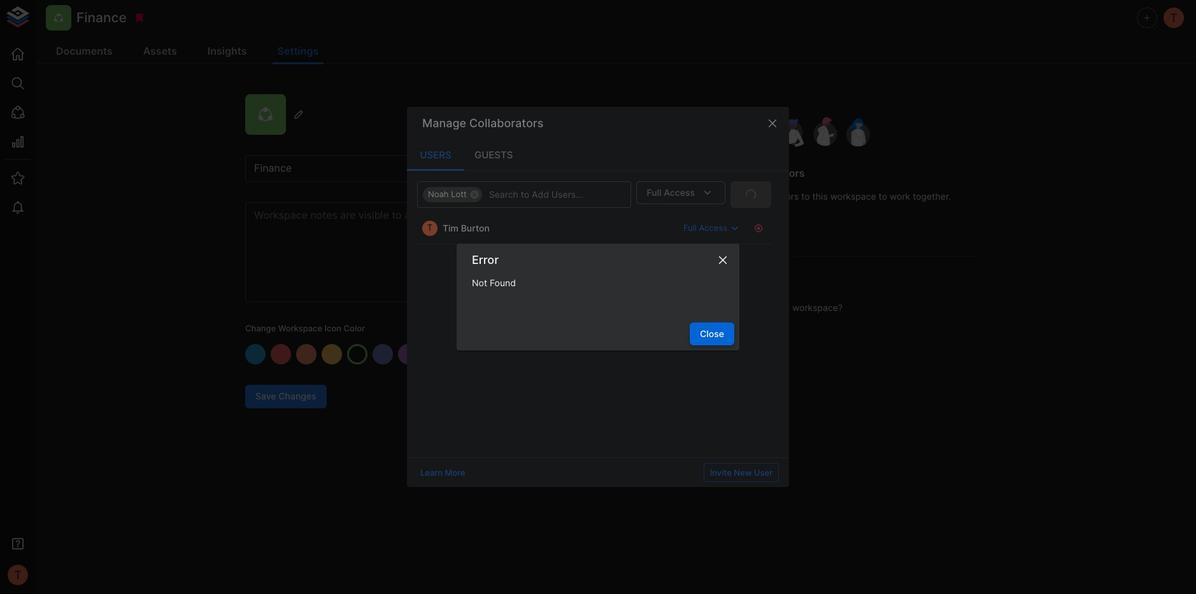 Task type: locate. For each thing, give the bounding box(es) containing it.
manage up users button at the top of the page
[[422, 117, 466, 130]]

2 vertical spatial collaborators
[[708, 219, 766, 230]]

add or remove collaborators to this workspace to work together.
[[679, 191, 951, 202]]

collaborators down remove
[[708, 219, 766, 230]]

t
[[1170, 11, 1177, 25], [427, 223, 433, 233], [14, 569, 22, 583]]

this left workspace
[[812, 191, 828, 202]]

tim burton
[[443, 223, 490, 234]]

0 vertical spatial manage
[[422, 117, 466, 130]]

full
[[647, 187, 661, 198], [683, 223, 697, 233]]

1 vertical spatial full
[[683, 223, 697, 233]]

full access button
[[637, 181, 725, 205], [680, 218, 746, 239]]

invite
[[710, 468, 732, 478]]

1 horizontal spatial this
[[812, 191, 828, 202]]

1 vertical spatial full access
[[683, 223, 727, 233]]

access left or at the top of page
[[664, 187, 695, 198]]

manage
[[422, 117, 466, 130], [696, 167, 735, 179]]

0 horizontal spatial this
[[774, 303, 790, 314]]

full access
[[647, 187, 695, 198], [683, 223, 727, 233]]

full access button up edit
[[637, 181, 725, 205]]

full access down or at the top of page
[[683, 223, 727, 233]]

workspace?
[[792, 303, 843, 314]]

this right delete
[[774, 303, 790, 314]]

access
[[664, 187, 695, 198], [699, 223, 727, 233]]

t button
[[1162, 6, 1186, 30], [4, 562, 32, 590]]

collaborators inside button
[[708, 219, 766, 230]]

assets link
[[138, 39, 182, 64]]

manage collaborators inside dialog
[[422, 117, 543, 130]]

you
[[693, 303, 709, 314]]

delete
[[745, 331, 773, 341]]

edit collaborators button
[[679, 213, 776, 236]]

1 vertical spatial manage
[[696, 167, 735, 179]]

full left add at the right top
[[647, 187, 661, 198]]

to right 'collaborators'
[[801, 191, 810, 202]]

settings link
[[272, 39, 324, 64]]

full access button down or at the top of page
[[680, 218, 746, 239]]

this
[[812, 191, 828, 202], [774, 303, 790, 314]]

0 vertical spatial access
[[664, 187, 695, 198]]

1 vertical spatial access
[[699, 223, 727, 233]]

to left work
[[879, 191, 887, 202]]

noah lott button
[[423, 187, 482, 202]]

access down or at the top of page
[[699, 223, 727, 233]]

tab list
[[407, 140, 789, 170]]

full down add at the right top
[[683, 223, 697, 233]]

change
[[245, 324, 276, 334]]

1 horizontal spatial full
[[683, 223, 697, 233]]

settings
[[277, 45, 319, 57]]

to
[[801, 191, 810, 202], [879, 191, 887, 202], [734, 303, 743, 314]]

0 vertical spatial collaborators
[[469, 117, 543, 130]]

0 horizontal spatial manage
[[422, 117, 466, 130]]

icon
[[325, 324, 341, 334]]

1 horizontal spatial t button
[[1162, 6, 1186, 30]]

tab list containing users
[[407, 140, 789, 170]]

collaborators up 'collaborators'
[[738, 167, 805, 179]]

1 horizontal spatial access
[[699, 223, 727, 233]]

2 vertical spatial t
[[14, 569, 22, 583]]

workspace
[[278, 324, 322, 334]]

manage collaborators up 'collaborators'
[[696, 167, 805, 179]]

guests
[[474, 149, 513, 161]]

do you want to delete this workspace?
[[679, 303, 843, 314]]

manage inside dialog
[[422, 117, 466, 130]]

remove bookmark image
[[134, 12, 145, 24]]

documents
[[56, 45, 112, 57]]

1 horizontal spatial t
[[427, 223, 433, 233]]

0 horizontal spatial full
[[647, 187, 661, 198]]

not
[[472, 278, 487, 288]]

full access left or at the top of page
[[647, 187, 695, 198]]

burton
[[461, 223, 490, 234]]

permanently
[[689, 331, 743, 341]]

1 horizontal spatial manage collaborators
[[696, 167, 805, 179]]

permanently delete button
[[679, 325, 783, 348]]

0 vertical spatial manage collaborators
[[422, 117, 543, 130]]

manage collaborators dialog
[[407, 107, 789, 488]]

error dialog
[[457, 244, 739, 351]]

2 horizontal spatial t
[[1170, 11, 1177, 25]]

t inside dialog
[[427, 223, 433, 233]]

0 vertical spatial full
[[647, 187, 661, 198]]

0 vertical spatial t
[[1170, 11, 1177, 25]]

user
[[754, 468, 773, 478]]

collaborators
[[469, 117, 543, 130], [738, 167, 805, 179], [708, 219, 766, 230]]

1 vertical spatial this
[[774, 303, 790, 314]]

0 horizontal spatial access
[[664, 187, 695, 198]]

together.
[[913, 191, 951, 202]]

to right the 'want'
[[734, 303, 743, 314]]

found
[[490, 278, 516, 288]]

0 horizontal spatial t
[[14, 569, 22, 583]]

0 vertical spatial full access
[[647, 187, 695, 198]]

manage collaborators
[[422, 117, 543, 130], [696, 167, 805, 179]]

zone
[[734, 278, 759, 291]]

insights
[[208, 45, 247, 57]]

edit collaborators
[[689, 219, 766, 230]]

0 horizontal spatial manage collaborators
[[422, 117, 543, 130]]

t for bottommost 't' button
[[14, 569, 22, 583]]

manage up remove
[[696, 167, 735, 179]]

manage collaborators up guests on the left of page
[[422, 117, 543, 130]]

collaborators up guests button
[[469, 117, 543, 130]]

permanently delete
[[689, 331, 773, 341]]

new
[[734, 468, 752, 478]]

1 vertical spatial t
[[427, 223, 433, 233]]

want
[[711, 303, 732, 314]]

0 horizontal spatial t button
[[4, 562, 32, 590]]

danger
[[696, 278, 732, 291]]

learn
[[420, 468, 443, 478]]

1 horizontal spatial manage
[[696, 167, 735, 179]]

collaborators inside dialog
[[469, 117, 543, 130]]

0 vertical spatial this
[[812, 191, 828, 202]]

noah
[[428, 189, 449, 199]]

0 vertical spatial full access button
[[637, 181, 725, 205]]



Task type: vqa. For each thing, say whether or not it's contained in the screenshot.
the topmost Launch
no



Task type: describe. For each thing, give the bounding box(es) containing it.
full for bottom full access button
[[683, 223, 697, 233]]

not found
[[472, 278, 516, 288]]

users
[[420, 149, 451, 161]]

documents link
[[51, 39, 118, 64]]

insights link
[[202, 39, 252, 64]]

this for delete
[[774, 303, 790, 314]]

full for full access button to the top
[[647, 187, 661, 198]]

learn more
[[420, 468, 465, 478]]

1 vertical spatial full access button
[[680, 218, 746, 239]]

error
[[472, 254, 499, 267]]

or
[[699, 191, 707, 202]]

finance
[[76, 10, 127, 26]]

delete
[[745, 303, 772, 314]]

edit
[[689, 219, 706, 230]]

users button
[[407, 140, 464, 170]]

1 horizontal spatial to
[[801, 191, 810, 202]]

access for bottom full access button
[[699, 223, 727, 233]]

add
[[679, 191, 696, 202]]

1 vertical spatial t button
[[4, 562, 32, 590]]

change workspace icon color
[[245, 324, 365, 334]]

1 vertical spatial manage collaborators
[[696, 167, 805, 179]]

close
[[700, 328, 724, 339]]

invite new user
[[710, 468, 773, 478]]

learn more button
[[417, 463, 468, 483]]

full access for bottom full access button
[[683, 223, 727, 233]]

0 vertical spatial t button
[[1162, 6, 1186, 30]]

save changes
[[255, 391, 316, 402]]

save changes button
[[245, 385, 327, 409]]

1 vertical spatial collaborators
[[738, 167, 805, 179]]

Workspace notes are visible to all members and guests. text field
[[245, 203, 607, 303]]

more
[[445, 468, 465, 478]]

2 horizontal spatial to
[[879, 191, 887, 202]]

collaborators
[[744, 191, 799, 202]]

access for full access button to the top
[[664, 187, 695, 198]]

Workspace Name text field
[[245, 155, 607, 182]]

t for 't' button to the top
[[1170, 11, 1177, 25]]

close button
[[690, 323, 734, 346]]

0 horizontal spatial to
[[734, 303, 743, 314]]

full access for full access button to the top
[[647, 187, 695, 198]]

work
[[890, 191, 910, 202]]

color
[[344, 324, 365, 334]]

tim
[[443, 223, 459, 234]]

remove
[[710, 191, 741, 202]]

this for to
[[812, 191, 828, 202]]

do
[[679, 303, 691, 314]]

danger zone
[[696, 278, 759, 291]]

guests button
[[464, 140, 523, 170]]

workspace
[[830, 191, 876, 202]]

changes
[[278, 391, 316, 402]]

lott
[[451, 189, 467, 199]]

assets
[[143, 45, 177, 57]]

noah lott
[[428, 189, 467, 199]]

save
[[255, 391, 276, 402]]



